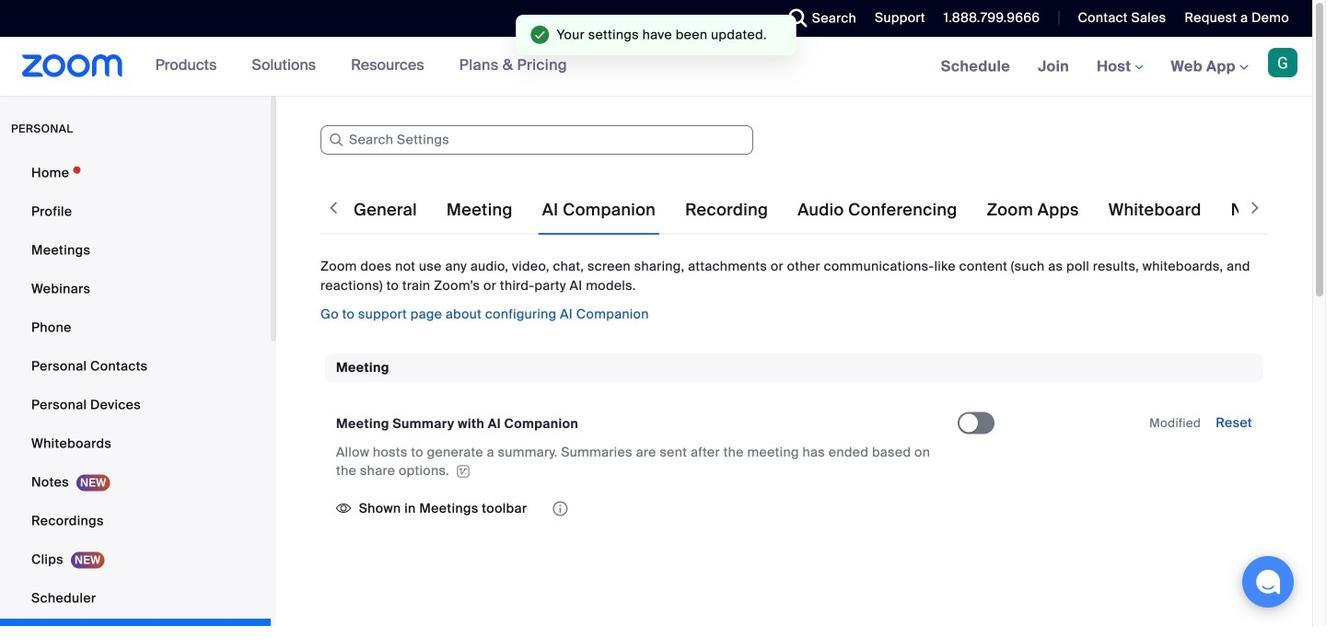 Task type: locate. For each thing, give the bounding box(es) containing it.
0 vertical spatial application
[[336, 444, 942, 480]]

support version for meeting summary with ai companion image
[[454, 465, 473, 478]]

learn more about shown in meetings toolbar image
[[551, 503, 570, 515]]

personal menu menu
[[0, 155, 271, 627]]

banner
[[0, 37, 1313, 97]]

open chat image
[[1256, 569, 1282, 595]]

tabs of my account settings page tab list
[[350, 184, 1327, 236]]

application
[[336, 444, 942, 480], [336, 495, 958, 523]]

1 vertical spatial application
[[336, 495, 958, 523]]

scroll left image
[[324, 199, 343, 217]]

product information navigation
[[142, 37, 581, 96]]

scroll right image
[[1247, 199, 1265, 217]]

meetings navigation
[[928, 37, 1313, 97]]



Task type: vqa. For each thing, say whether or not it's contained in the screenshot.
Increase Indent image
no



Task type: describe. For each thing, give the bounding box(es) containing it.
meeting element
[[325, 354, 1264, 545]]

1 application from the top
[[336, 444, 942, 480]]

profile picture image
[[1269, 48, 1298, 77]]

Search Settings text field
[[321, 125, 754, 155]]

success image
[[531, 26, 550, 44]]

2 application from the top
[[336, 495, 958, 523]]



